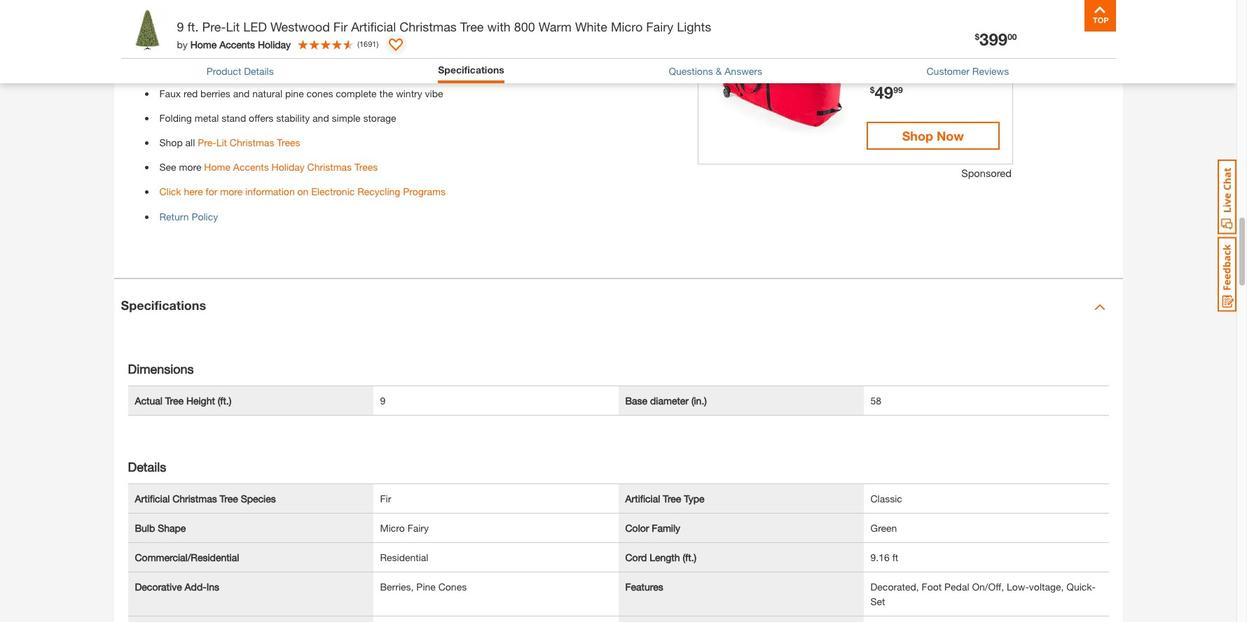 Task type: locate. For each thing, give the bounding box(es) containing it.
product
[[207, 65, 241, 77]]

ft. up by
[[187, 19, 199, 34]]

0 vertical spatial and
[[233, 87, 250, 99]]

bulb
[[135, 523, 155, 534]]

( 374 )
[[925, 63, 941, 72]]

pre- for all
[[198, 137, 216, 149]]

questions
[[669, 65, 713, 77]]

trees up recycling
[[355, 161, 378, 173]]

2 vertical spatial 9
[[380, 395, 386, 407]]

led up warm at the left
[[243, 19, 267, 34]]

fairy left lights
[[646, 19, 673, 34]]

artificial up color
[[625, 493, 660, 505]]

ft. left tall
[[928, 55, 937, 67]]

1 vertical spatial the
[[379, 87, 393, 99]]

(in.)
[[691, 395, 707, 407]]

0 vertical spatial for
[[980, 40, 992, 52]]

0 horizontal spatial (
[[357, 39, 359, 48]]

1 vertical spatial lit
[[216, 137, 227, 149]]

1 vertical spatial led
[[187, 38, 206, 50]]

customer reviews
[[927, 65, 1009, 77]]

0 vertical spatial more
[[179, 161, 201, 173]]

2 vertical spatial led
[[178, 63, 197, 75]]

9.16 ft
[[871, 552, 898, 564]]

0 vertical spatial home
[[190, 38, 217, 50]]

specifications up dimensions
[[121, 298, 206, 313]]

home down shop all pre-lit christmas trees on the top left of page
[[204, 161, 230, 173]]

holiday up "brilliant"
[[258, 38, 291, 50]]

trees down storage at the top right
[[867, 55, 890, 67]]

$ for 399
[[975, 31, 980, 42]]

0 vertical spatial lit
[[226, 19, 240, 34]]

(ft.) right height
[[218, 395, 232, 407]]

0 horizontal spatial ft.
[[187, 19, 199, 34]]

live chat image
[[1218, 160, 1237, 235]]

shop left now
[[902, 128, 933, 143]]

led for cast
[[187, 38, 206, 50]]

1 horizontal spatial (
[[925, 63, 927, 72]]

tree
[[460, 19, 484, 34], [956, 26, 975, 38], [165, 395, 184, 407], [220, 493, 238, 505], [663, 493, 681, 505]]

the left the touch
[[327, 13, 341, 25]]

1 horizontal spatial ft.
[[928, 55, 937, 67]]

lit up a
[[226, 19, 240, 34]]

0 vertical spatial $
[[975, 31, 980, 42]]

1 vertical spatial accents
[[233, 161, 269, 173]]

and down cones
[[313, 112, 329, 124]]

2 horizontal spatial 9
[[920, 55, 925, 67]]

fir up micro fairy
[[380, 493, 391, 505]]

dimensions
[[128, 361, 194, 377]]

0 vertical spatial ft.
[[187, 19, 199, 34]]

display image
[[389, 39, 403, 53]]

0 vertical spatial 9
[[177, 19, 184, 34]]

the left wintry at the left top
[[379, 87, 393, 99]]

0 vertical spatial specifications
[[438, 64, 504, 76]]

white down 2,880
[[159, 38, 184, 50]]

provide
[[226, 63, 258, 75]]

1 vertical spatial and
[[313, 112, 329, 124]]

wheels
[[945, 40, 977, 52]]

0 horizontal spatial $
[[870, 85, 875, 95]]

1 vertical spatial $
[[870, 85, 875, 95]]

lit down stand
[[216, 137, 227, 149]]

white
[[575, 19, 607, 34], [159, 38, 184, 50]]

cones
[[438, 581, 467, 593]]

(
[[357, 39, 359, 48], [925, 63, 927, 72]]

lights
[[200, 63, 223, 75]]

to
[[315, 13, 324, 25], [908, 55, 917, 67]]

0 vertical spatial micro
[[611, 19, 643, 34]]

base diameter (in.)
[[625, 395, 707, 407]]

shop
[[902, 128, 933, 143], [159, 137, 183, 149]]

home right by
[[190, 38, 217, 50]]

family
[[652, 523, 680, 534]]

2 horizontal spatial artificial
[[625, 493, 660, 505]]

pre- right all
[[198, 137, 216, 149]]

2 horizontal spatial trees
[[867, 55, 890, 67]]

cord
[[625, 552, 647, 564]]

christmas up electronic
[[307, 161, 352, 173]]

bulb shape
[[135, 523, 186, 534]]

now
[[937, 128, 964, 143]]

diameter
[[650, 395, 689, 407]]

) for ( 1691 )
[[377, 39, 379, 48]]

1 vertical spatial with
[[924, 40, 942, 52]]

0 horizontal spatial white
[[159, 38, 184, 50]]

1 vertical spatial (ft.)
[[683, 552, 697, 564]]

1 horizontal spatial with
[[924, 40, 942, 52]]

artificial up the 1691
[[351, 19, 396, 34]]

$ left 99
[[870, 85, 875, 95]]

led left cast
[[187, 38, 206, 50]]

9
[[177, 19, 184, 34], [920, 55, 925, 67], [380, 395, 386, 407]]

1 horizontal spatial shop
[[902, 128, 933, 143]]

0 horizontal spatial shop
[[159, 137, 183, 149]]

glow
[[265, 38, 285, 50]]

details
[[244, 65, 274, 77], [128, 459, 166, 475]]

1 horizontal spatial 9
[[380, 395, 386, 407]]

fairy up residential
[[408, 523, 429, 534]]

and down product details
[[233, 87, 250, 99]]

led for lights
[[178, 63, 197, 75]]

1 horizontal spatial white
[[575, 19, 607, 34]]

( down the touch
[[357, 39, 359, 48]]

0 horizontal spatial to
[[315, 13, 324, 25]]

$ inside $ 49 99 shop now
[[870, 85, 875, 95]]

0 vertical spatial fir
[[333, 19, 348, 34]]

reviews
[[972, 65, 1009, 77]]

1 vertical spatial pre-
[[198, 137, 216, 149]]

0 vertical spatial with
[[487, 19, 511, 34]]

holiday up click here for more information on electronic recycling programs link
[[272, 161, 305, 173]]

led left the lights
[[178, 63, 197, 75]]

1 vertical spatial 800
[[159, 63, 176, 75]]

0 horizontal spatial the
[[327, 13, 341, 25]]

christmas inside ez roller christmas tree storage bag with wheels for trees up to 9 ft. tall
[[909, 26, 954, 38]]

pre-
[[202, 19, 226, 34], [198, 137, 216, 149]]

$ left 00
[[975, 31, 980, 42]]

ez roller christmas tree storage bag with wheels for trees up to 9 ft. tall image
[[712, 13, 849, 150]]

&
[[716, 65, 722, 77]]

more right here
[[220, 186, 243, 198]]

fir
[[333, 19, 348, 34], [380, 493, 391, 505]]

lit
[[226, 19, 240, 34], [216, 137, 227, 149]]

product details
[[207, 65, 274, 77]]

customer reviews button
[[927, 64, 1009, 78], [927, 64, 1009, 78]]

for
[[980, 40, 992, 52], [206, 186, 218, 198]]

ft.
[[187, 19, 199, 34], [928, 55, 937, 67]]

0 horizontal spatial and
[[233, 87, 250, 99]]

1 horizontal spatial and
[[313, 112, 329, 124]]

0 vertical spatial white
[[575, 19, 607, 34]]

details up natural
[[244, 65, 274, 77]]

more right see
[[179, 161, 201, 173]]

with up tall
[[924, 40, 942, 52]]

0 horizontal spatial artificial
[[135, 493, 170, 505]]

artificial
[[351, 19, 396, 34], [135, 493, 170, 505], [625, 493, 660, 505]]

christmas
[[399, 19, 457, 34], [909, 26, 954, 38], [230, 137, 274, 149], [307, 161, 352, 173], [172, 493, 217, 505]]

roller
[[881, 26, 907, 38]]

quick-
[[1067, 581, 1096, 593]]

and
[[233, 87, 250, 99], [313, 112, 329, 124]]

with left warm
[[487, 19, 511, 34]]

white right warm
[[575, 19, 607, 34]]

shop left all
[[159, 137, 183, 149]]

(ft.) right length
[[683, 552, 697, 564]]

800 up faux
[[159, 63, 176, 75]]

1 horizontal spatial )
[[939, 63, 941, 72]]

to right up
[[908, 55, 917, 67]]

mixed
[[187, 13, 213, 25]]

9 for 9 ft. pre-lit led westwood fir artificial christmas tree with 800 warm white micro fairy lights
[[177, 19, 184, 34]]

( left tall
[[925, 63, 927, 72]]

caret image
[[1094, 302, 1105, 313]]

2,880
[[159, 13, 184, 25]]

warm
[[539, 19, 572, 34]]

58
[[871, 395, 881, 407]]

1 horizontal spatial 800
[[514, 19, 535, 34]]

set
[[871, 596, 885, 608]]

)
[[377, 39, 379, 48], [939, 63, 941, 72]]

illumination
[[295, 63, 345, 75]]

pre- up cast
[[202, 19, 226, 34]]

0 horizontal spatial )
[[377, 39, 379, 48]]

questions & answers
[[669, 65, 762, 77]]

1 horizontal spatial trees
[[355, 161, 378, 173]]

cones
[[307, 87, 333, 99]]

artificial for artificial christmas tree species
[[135, 493, 170, 505]]

1 horizontal spatial (ft.)
[[683, 552, 697, 564]]

1 vertical spatial (
[[925, 63, 927, 72]]

more
[[179, 161, 201, 173], [220, 186, 243, 198]]

0 horizontal spatial for
[[206, 186, 218, 198]]

800 left warm
[[514, 19, 535, 34]]

christmas up bag
[[909, 26, 954, 38]]

details up bulb
[[128, 459, 166, 475]]

micro up residential
[[380, 523, 405, 534]]

1 horizontal spatial the
[[379, 87, 393, 99]]

1 vertical spatial specifications
[[121, 298, 206, 313]]

0 vertical spatial 800
[[514, 19, 535, 34]]

height
[[186, 395, 215, 407]]

0 horizontal spatial fairy
[[408, 523, 429, 534]]

1 vertical spatial 9
[[920, 55, 925, 67]]

pre-lit christmas trees link
[[198, 137, 300, 149]]

0 vertical spatial )
[[377, 39, 379, 48]]

$ inside $ 399 00
[[975, 31, 980, 42]]

1 vertical spatial for
[[206, 186, 218, 198]]

( for 1691
[[357, 39, 359, 48]]

0 horizontal spatial trees
[[277, 137, 300, 149]]

for right here
[[206, 186, 218, 198]]

customer
[[927, 65, 970, 77]]

return policy link
[[159, 211, 218, 223]]

1 horizontal spatial to
[[908, 55, 917, 67]]

( for 374
[[925, 63, 927, 72]]

with inside ez roller christmas tree storage bag with wheels for trees up to 9 ft. tall
[[924, 40, 942, 52]]

specifications up vibe
[[438, 64, 504, 76]]

fir right westwood
[[333, 19, 348, 34]]

1 vertical spatial more
[[220, 186, 243, 198]]

0 vertical spatial details
[[244, 65, 274, 77]]

9 for 9
[[380, 395, 386, 407]]

artificial christmas tree species
[[135, 493, 276, 505]]

pre- for ft.
[[202, 19, 226, 34]]

1 horizontal spatial for
[[980, 40, 992, 52]]

1 vertical spatial )
[[939, 63, 941, 72]]

0 vertical spatial pre-
[[202, 19, 226, 34]]

800
[[514, 19, 535, 34], [159, 63, 176, 75]]

residential
[[380, 552, 428, 564]]

feedback link image
[[1218, 237, 1237, 312]]

wintry
[[396, 87, 422, 99]]

0 horizontal spatial 9
[[177, 19, 184, 34]]

led
[[243, 19, 267, 34], [187, 38, 206, 50], [178, 63, 197, 75]]

artificial up bulb
[[135, 493, 170, 505]]

cast
[[208, 38, 227, 50]]

1 horizontal spatial fairy
[[646, 19, 673, 34]]

) for ( 374 )
[[939, 63, 941, 72]]

1 horizontal spatial more
[[220, 186, 243, 198]]

micro fairy
[[380, 523, 429, 534]]

for right wheels
[[980, 40, 992, 52]]

0 horizontal spatial fir
[[333, 19, 348, 34]]

9 ft. pre-lit led westwood fir artificial christmas tree with 800 warm white micro fairy lights
[[177, 19, 711, 34]]

1 horizontal spatial $
[[975, 31, 980, 42]]

1 vertical spatial to
[[908, 55, 917, 67]]

to right lifelike
[[315, 13, 324, 25]]

0 vertical spatial (
[[357, 39, 359, 48]]

micro left lights
[[611, 19, 643, 34]]

0 horizontal spatial details
[[128, 459, 166, 475]]

information
[[245, 186, 295, 198]]

policy
[[192, 211, 218, 223]]

1691
[[359, 39, 377, 48]]

metal
[[195, 112, 219, 124]]

0 vertical spatial trees
[[867, 55, 890, 67]]

1 horizontal spatial artificial
[[351, 19, 396, 34]]

ez roller christmas tree storage bag with wheels for trees up to 9 ft. tall
[[867, 26, 992, 67]]

0 horizontal spatial (ft.)
[[218, 395, 232, 407]]

1 horizontal spatial fir
[[380, 493, 391, 505]]

product image image
[[124, 7, 170, 53]]

trees up home accents holiday christmas trees link
[[277, 137, 300, 149]]

trees inside ez roller christmas tree storage bag with wheels for trees up to 9 ft. tall
[[867, 55, 890, 67]]

1 vertical spatial micro
[[380, 523, 405, 534]]

holiday
[[258, 38, 291, 50], [272, 161, 305, 173]]

0 vertical spatial (ft.)
[[218, 395, 232, 407]]

artificial for artificial tree type
[[625, 493, 660, 505]]

westwood
[[270, 19, 330, 34]]



Task type: describe. For each thing, give the bounding box(es) containing it.
399
[[980, 29, 1008, 49]]

christmas down offers
[[230, 137, 274, 149]]

faux red berries and natural pine cones complete the wintry vibe
[[159, 87, 443, 99]]

ft
[[892, 552, 898, 564]]

2,880 mixed tips feel almost lifelike to the touch
[[159, 13, 368, 25]]

0 vertical spatial holiday
[[258, 38, 291, 50]]

top button
[[1084, 0, 1116, 32]]

sponsored
[[961, 167, 1012, 179]]

0 horizontal spatial specifications
[[121, 298, 206, 313]]

here
[[184, 186, 203, 198]]

by
[[177, 38, 188, 50]]

shop now button
[[867, 122, 1000, 150]]

to inside ez roller christmas tree storage bag with wheels for trees up to 9 ft. tall
[[908, 55, 917, 67]]

decorated,
[[871, 581, 919, 593]]

low-
[[1007, 581, 1029, 593]]

complete
[[336, 87, 377, 99]]

9 inside ez roller christmas tree storage bag with wheels for trees up to 9 ft. tall
[[920, 55, 925, 67]]

recycling
[[357, 186, 400, 198]]

faux
[[159, 87, 181, 99]]

374
[[927, 63, 939, 72]]

ins
[[206, 581, 219, 593]]

1 horizontal spatial specifications
[[438, 64, 504, 76]]

1 vertical spatial details
[[128, 459, 166, 475]]

answers
[[725, 65, 762, 77]]

ez roller christmas tree storage bag with wheels for trees up to 9 ft. tall link
[[867, 13, 1000, 67]]

species
[[241, 493, 276, 505]]

programs
[[403, 186, 446, 198]]

berries,
[[380, 581, 414, 593]]

natural
[[252, 87, 282, 99]]

shape
[[158, 523, 186, 534]]

type
[[684, 493, 705, 505]]

decorative add-ins
[[135, 581, 219, 593]]

shop inside $ 49 99 shop now
[[902, 128, 933, 143]]

see more home accents holiday christmas trees
[[159, 161, 378, 173]]

lit for led
[[226, 19, 240, 34]]

0 horizontal spatial with
[[487, 19, 511, 34]]

on/off,
[[972, 581, 1004, 593]]

christmas up shape
[[172, 493, 217, 505]]

by home accents holiday
[[177, 38, 291, 50]]

lifelike
[[285, 13, 313, 25]]

for inside ez roller christmas tree storage bag with wheels for trees up to 9 ft. tall
[[980, 40, 992, 52]]

1 vertical spatial trees
[[277, 137, 300, 149]]

tips
[[216, 13, 232, 25]]

0 horizontal spatial 800
[[159, 63, 176, 75]]

ft. inside ez roller christmas tree storage bag with wheels for trees up to 9 ft. tall
[[928, 55, 937, 67]]

0 horizontal spatial micro
[[380, 523, 405, 534]]

red
[[184, 87, 198, 99]]

stand
[[222, 112, 246, 124]]

almost
[[253, 13, 283, 25]]

click
[[159, 186, 181, 198]]

touch
[[343, 13, 368, 25]]

800 led lights provide brilliant illumination
[[159, 63, 345, 75]]

voltage,
[[1029, 581, 1064, 593]]

green
[[871, 523, 897, 534]]

shop all pre-lit christmas trees
[[159, 137, 300, 149]]

artificial tree type
[[625, 493, 705, 505]]

storage
[[363, 112, 396, 124]]

berries, pine cones
[[380, 581, 467, 593]]

storage
[[867, 40, 901, 52]]

lit for christmas
[[216, 137, 227, 149]]

lights
[[677, 19, 711, 34]]

brilliant
[[261, 63, 293, 75]]

( 1691 )
[[357, 39, 379, 48]]

see
[[159, 161, 176, 173]]

offers
[[249, 112, 273, 124]]

folding metal stand offers stability and simple storage
[[159, 112, 396, 124]]

pine
[[285, 87, 304, 99]]

a
[[230, 38, 235, 50]]

add-
[[185, 581, 206, 593]]

return policy
[[159, 211, 218, 223]]

2 vertical spatial trees
[[355, 161, 378, 173]]

pedal
[[944, 581, 969, 593]]

0 vertical spatial to
[[315, 13, 324, 25]]

click here for more information on electronic recycling programs link
[[159, 186, 446, 198]]

pine
[[416, 581, 436, 593]]

stability
[[276, 112, 310, 124]]

1 horizontal spatial micro
[[611, 19, 643, 34]]

1 vertical spatial holiday
[[272, 161, 305, 173]]

0 vertical spatial fairy
[[646, 19, 673, 34]]

christmas up display image at left
[[399, 19, 457, 34]]

tree inside ez roller christmas tree storage bag with wheels for trees up to 9 ft. tall
[[956, 26, 975, 38]]

1 horizontal spatial details
[[244, 65, 274, 77]]

base
[[625, 395, 647, 407]]

49
[[875, 83, 893, 102]]

$ for 49
[[870, 85, 875, 95]]

0 horizontal spatial more
[[179, 161, 201, 173]]

simple
[[332, 112, 361, 124]]

0 vertical spatial led
[[243, 19, 267, 34]]

tall
[[939, 55, 953, 67]]

1 vertical spatial home
[[204, 161, 230, 173]]

0 vertical spatial the
[[327, 13, 341, 25]]

return
[[159, 211, 189, 223]]

up
[[893, 55, 905, 67]]

all
[[185, 137, 195, 149]]

length
[[650, 552, 680, 564]]

1 vertical spatial fir
[[380, 493, 391, 505]]

actual
[[135, 395, 162, 407]]

0 vertical spatial accents
[[219, 38, 255, 50]]

click here for more information on electronic recycling programs
[[159, 186, 446, 198]]

1 vertical spatial fairy
[[408, 523, 429, 534]]

actual tree height (ft.)
[[135, 395, 232, 407]]

1 vertical spatial white
[[159, 38, 184, 50]]

$ 399 00
[[975, 29, 1017, 49]]

white led cast a warm glow
[[159, 38, 285, 50]]

cord length (ft.)
[[625, 552, 697, 564]]



Task type: vqa. For each thing, say whether or not it's contained in the screenshot.


